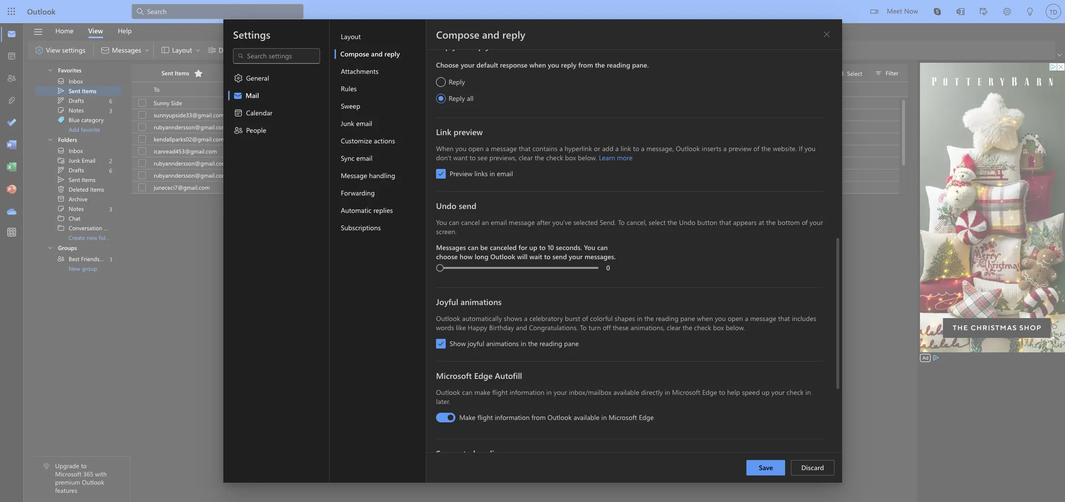 Task type: locate. For each thing, give the bounding box(es) containing it.
reply for reply all
[[448, 94, 465, 103]]

8 tree item from the top
[[35, 165, 121, 175]]

select a message checkbox for sunnyupside33@gmail.com
[[132, 108, 154, 122]]

 for joyful animations
[[437, 341, 444, 348]]

no means no ruby thanks, test
[[337, 160, 418, 167]]

turn
[[588, 323, 601, 333]]

message inside when you open a message that contains a hyperlink or add a link to a message, outlook inserts a preview of the website. if you don't want to see previews, clear the check box below.
[[491, 144, 517, 153]]

1  drafts from the top
[[57, 97, 84, 104]]

1  from the top
[[57, 106, 65, 114]]

settings tab list
[[223, 19, 330, 484]]

we need to resuscitate the industry! innovate in order to inundate. let's leapfrog tech and ride the lily pad to the bank! i think you get it. let me know when you want to meet.
[[404, 135, 849, 143]]

edge left help
[[702, 388, 717, 397]]

message inside you can cancel an email message after you've selected send. to cancel, select the undo button that appears at the bottom of your screen.
[[509, 218, 535, 227]]

1 vertical spatial chat
[[101, 255, 113, 263]]

select a message image for kendallparks02@gmail.com
[[138, 135, 146, 143]]

tree item down  inbox  sent items
[[35, 96, 121, 105]]

 inside  inbox  sent items
[[57, 87, 65, 95]]

your inside option group
[[460, 60, 474, 70]]

compose up choose
[[436, 28, 479, 41]]

0 horizontal spatial be
[[480, 243, 488, 252]]

canceled
[[490, 243, 517, 252]]

2  from the top
[[57, 176, 65, 184]]

0 vertical spatial up
[[475, 184, 482, 191]]

5 tree item from the top
[[35, 115, 121, 125]]

0 horizontal spatial want
[[453, 153, 468, 162]]

 for 
[[57, 166, 65, 174]]

test right thanks,
[[408, 160, 418, 167]]

2 inbox from the top
[[69, 147, 83, 155]]

1 vertical spatial see
[[477, 153, 487, 162]]

9 tree item from the top
[[35, 175, 121, 185]]

0 vertical spatial compose
[[436, 28, 479, 41]]

powerpoint image
[[7, 185, 16, 195]]

select a message image for sunnyupside33@gmail.com
[[138, 111, 146, 119]]

make
[[608, 184, 622, 191], [459, 413, 475, 423]]

1 vertical spatial it.
[[747, 135, 752, 143]]

 drafts for sent items
[[57, 166, 84, 174]]

3 select a message image from the top
[[138, 135, 146, 143]]

available. for fw: learn the perks of your microsoft account
[[482, 147, 505, 155]]

now
[[904, 6, 918, 15]]

you for you have to see this email...
[[346, 111, 356, 119]]

1  from the top
[[57, 87, 65, 95]]

1 tree from the top
[[35, 61, 121, 134]]


[[437, 171, 444, 177], [437, 341, 444, 348]]

1 horizontal spatial 
[[233, 73, 243, 83]]

word image
[[7, 141, 16, 150]]

to button
[[147, 82, 308, 97]]

compose and reply inside tab panel
[[436, 28, 525, 41]]

outlook banner
[[0, 0, 1065, 23]]

6 for deleted items
[[109, 167, 112, 174]]

email inside link preview element
[[497, 169, 513, 178]]

1 vertical spatial 
[[57, 224, 65, 232]]

 notes down archive
[[57, 205, 84, 213]]

let's up hyperlink
[[575, 135, 587, 143]]

our
[[562, 184, 570, 191]]

1 select a message image from the top
[[138, 123, 146, 131]]

compose
[[436, 28, 479, 41], [340, 49, 369, 59]]

2 select a message image from the top
[[138, 160, 146, 167]]

reply down layout button
[[384, 49, 400, 59]]

1 vertical spatial re:
[[323, 123, 331, 131]]

1 horizontal spatial chat
[[101, 255, 113, 263]]

mail image
[[7, 29, 16, 39]]

your left messages.
[[569, 252, 583, 262]]


[[57, 77, 65, 85], [57, 147, 65, 155]]

i
[[709, 135, 710, 143]]

2 6 from the top
[[109, 167, 112, 174]]

tree item containing 
[[35, 115, 121, 125]]

undo inside you can cancel an email message after you've selected send. to cancel, select the undo button that appears at the bottom of your screen.
[[679, 218, 695, 227]]

notes
[[69, 106, 84, 114], [69, 205, 84, 213]]

your inside messages can be canceled for up to 10 seconds. you can choose how long outlook will wait to send your messages.
[[569, 252, 583, 262]]

 button inside favorites "tree item"
[[39, 64, 57, 75]]

and inside outlook automatically shows a celebratory burst of colorful shapes in the reading pane when you open a message that includes words like happy birthday and congratulations. to turn off these animations, clear the check box below.
[[516, 323, 527, 333]]

to inside upgrade to microsoft 365 with premium outlook features
[[81, 462, 87, 471]]

0 horizontal spatial box
[[565, 153, 576, 162]]

animations down birthday
[[486, 339, 519, 349]]

0 horizontal spatial pane
[[564, 339, 579, 349]]

select a message image inside checkbox
[[138, 123, 146, 131]]

sent down favorites "tree item" at left top
[[69, 87, 80, 95]]

 down 
[[57, 215, 65, 222]]

0 vertical spatial clear
[[519, 153, 533, 162]]

1 select a message checkbox from the top
[[132, 96, 154, 110]]

1 vertical spatial to
[[618, 218, 625, 227]]

1 select a message checkbox from the top
[[132, 145, 154, 158]]

see
[[378, 111, 386, 119], [477, 153, 487, 162]]

the inside you're going places. take outlook with you for free. scan the qr code with your phone camera to download outlook mobile
[[432, 382, 442, 391]]

0 vertical spatial for
[[518, 243, 527, 252]]

you're going places. take outlook with you for free. scan the qr code with your phone camera to download outlook mobile
[[416, 368, 632, 391]]

of down 'let'
[[753, 144, 759, 153]]

microsoft edge autofill element
[[436, 388, 824, 427]]

select a message image
[[138, 99, 146, 107], [138, 111, 146, 119], [138, 135, 146, 143], [138, 147, 146, 155], [138, 172, 146, 179]]

ruby! sorry about that email...
[[346, 123, 423, 131]]

with up download
[[550, 368, 564, 377]]

1 rubyanndersson@gmail.com from the top
[[154, 123, 227, 131]]

2 vertical spatial message
[[750, 314, 776, 323]]

of inside you can cancel an email message after you've selected send. to cancel, select the undo button that appears at the bottom of your screen.
[[802, 218, 808, 227]]

with down microsoft edge autofill
[[471, 382, 484, 391]]

preview up hey
[[378, 172, 398, 179]]

0 vertical spatial pane
[[680, 314, 695, 323]]

clear down "order"
[[519, 153, 533, 162]]

1 horizontal spatial compose
[[436, 28, 479, 41]]

Select a message checkbox
[[132, 145, 154, 158], [132, 157, 154, 170], [132, 169, 154, 182], [132, 181, 154, 194]]

qr
[[444, 382, 453, 391]]

inbox for  inbox
[[69, 147, 83, 155]]

 for  general
[[233, 73, 243, 83]]

outlook inside messages can be canceled for up to 10 seconds. you can choose how long outlook will wait to send your messages.
[[490, 252, 515, 262]]

perks
[[358, 147, 372, 155]]

junk inside tree
[[69, 157, 80, 164]]

2 vertical spatial to
[[580, 323, 587, 333]]

send inside messages can be canceled for up to 10 seconds. you can choose how long outlook will wait to send your messages.
[[552, 252, 567, 262]]


[[57, 116, 65, 124]]

0 vertical spatial email...
[[399, 111, 416, 119]]

to inside button
[[154, 86, 160, 93]]

of inside outlook automatically shows a celebratory burst of colorful shapes in the reading pane when you open a message that includes words like happy birthday and congratulations. to turn off these animations, clear the check box below.
[[582, 314, 588, 323]]

1 select a message image from the top
[[138, 99, 146, 107]]

0 vertical spatial below.
[[578, 153, 597, 162]]

1 vertical spatial undo
[[679, 218, 695, 227]]

undo left button
[[679, 218, 695, 227]]

1 vertical spatial  notes
[[57, 205, 84, 213]]

up!
[[658, 184, 666, 191]]

bottom
[[778, 218, 800, 227]]

rubyanndersson@gmail.com up the junececi7@gmail.com
[[154, 172, 227, 179]]

no preview is available. for fw: learn the perks of your microsoft account
[[445, 147, 505, 155]]

1 horizontal spatial available.
[[482, 147, 505, 155]]

pane right animations,
[[680, 314, 695, 323]]

microsoft
[[394, 147, 418, 155], [436, 371, 472, 382], [672, 388, 700, 397], [608, 413, 637, 423], [55, 471, 81, 479]]

reading down congratulations.
[[539, 339, 562, 349]]

it. up this
[[392, 99, 396, 107]]

can for microsoft edge autofill
[[462, 388, 472, 397]]

account
[[419, 147, 440, 155]]

1  from the top
[[437, 171, 444, 177]]

2 drafts from the top
[[69, 166, 84, 174]]

1 halloween from the left
[[323, 184, 350, 191]]

 for  inbox  sent items
[[57, 77, 65, 85]]

and up default
[[482, 28, 499, 41]]

1 vertical spatial clear
[[667, 323, 681, 333]]

6 tree item from the top
[[35, 146, 121, 156]]

reading inside option group
[[607, 60, 630, 70]]

tree item down  junk email on the left top of page
[[35, 165, 121, 175]]

0 vertical spatial check
[[546, 153, 563, 162]]

items inside "sent items "
[[175, 69, 189, 77]]

message
[[491, 144, 517, 153], [509, 218, 535, 227], [750, 314, 776, 323]]

no up 'up' at the left of page
[[369, 172, 377, 179]]

available. for my personal art
[[405, 172, 429, 179]]

inbox up  junk email on the left top of page
[[69, 147, 83, 155]]

1 horizontal spatial is
[[476, 147, 480, 155]]

2  from the top
[[437, 341, 444, 348]]

0 vertical spatial chat
[[69, 215, 80, 222]]

animations,
[[630, 323, 665, 333]]

4 select a message image from the top
[[138, 147, 146, 155]]

1 vertical spatial from
[[531, 413, 546, 423]]

1 horizontal spatial view
[[88, 26, 103, 35]]

replies for suggested replies
[[477, 449, 502, 459]]

0 vertical spatial box
[[565, 153, 576, 162]]

0 vertical spatial available.
[[482, 147, 505, 155]]

chat inside  chat  conversation history
[[69, 215, 80, 222]]

0 vertical spatial fw:
[[332, 99, 340, 107]]

3 rubyanndersson@gmail.com from the top
[[154, 172, 227, 179]]

reply all
[[448, 94, 473, 103]]

replies down forwarding button
[[373, 206, 393, 215]]

3 select a message image from the top
[[138, 184, 146, 191]]

inserts
[[702, 144, 721, 153]]

me right 'let'
[[763, 135, 771, 143]]

tree item up add
[[35, 115, 121, 125]]

folders
[[58, 136, 77, 143]]

outlook right premium
[[82, 479, 104, 487]]

learn left "more"
[[599, 153, 615, 162]]

 inside  groups  best friends chat 1
[[57, 255, 65, 263]]

microsoft inside message list no items selected list box
[[394, 147, 418, 155]]

send up cancel
[[459, 201, 476, 211]]

joyful animations element
[[436, 314, 824, 349]]

people
[[246, 126, 266, 135]]

email inside sync email button
[[356, 154, 372, 163]]

1  button from the top
[[39, 64, 57, 75]]

outlook down bank!
[[676, 144, 700, 153]]

2  from the top
[[57, 166, 65, 174]]

that right button
[[719, 218, 731, 227]]

tab list
[[48, 23, 139, 38]]

can inside outlook can make flight information in your inbox/mailbox available directly in microsoft edge to help speed up your check in later.
[[462, 388, 472, 397]]


[[33, 27, 43, 37]]

tree item
[[35, 76, 121, 86], [35, 86, 121, 96], [35, 96, 121, 105], [35, 105, 121, 115], [35, 115, 121, 125], [35, 146, 121, 156], [35, 156, 121, 165], [35, 165, 121, 175], [35, 175, 121, 185], [35, 185, 121, 194], [35, 194, 121, 204], [35, 204, 121, 214], [35, 214, 121, 223], [35, 223, 122, 233], [35, 254, 121, 264]]

 button for folders
[[39, 134, 57, 145]]

1 horizontal spatial send
[[552, 252, 567, 262]]

select a message checkbox for fw:
[[132, 145, 154, 158]]

the down customize
[[348, 147, 357, 155]]

 drafts down  junk email on the left top of page
[[57, 166, 84, 174]]

document
[[0, 0, 1065, 503]]

2 select a message checkbox from the top
[[132, 108, 154, 122]]

1 horizontal spatial for
[[579, 368, 588, 377]]

ad
[[923, 355, 929, 362]]

message left after
[[509, 218, 535, 227]]

1 vertical spatial compose and reply
[[340, 49, 400, 59]]

about for sorry
[[377, 123, 392, 131]]

for inside you're going places. take outlook with you for free. scan the qr code with your phone camera to download outlook mobile
[[579, 368, 588, 377]]

new group
[[69, 265, 97, 273]]

for inside messages can be canceled for up to 10 seconds. you can choose how long outlook will wait to send your messages.
[[518, 243, 527, 252]]

0 horizontal spatial send
[[459, 201, 476, 211]]

reply up choose
[[436, 41, 456, 51]]

document containing settings
[[0, 0, 1065, 503]]

pm for you have to see this email...
[[787, 112, 795, 119]]

1 vertical spatial available
[[573, 413, 599, 423]]

1 vertical spatial 
[[57, 176, 65, 184]]

Select a message checkbox
[[132, 96, 154, 110], [132, 108, 154, 122], [132, 120, 154, 134], [132, 132, 154, 146]]

1 vertical spatial compose
[[340, 49, 369, 59]]

0 horizontal spatial edge
[[474, 371, 492, 382]]

view inside  view settings
[[46, 45, 60, 55]]

1 inbox from the top
[[69, 77, 83, 85]]

1 vertical spatial be
[[480, 243, 488, 252]]

tree item containing 
[[35, 254, 121, 264]]

0 vertical spatial tree
[[35, 61, 121, 134]]

reading right shapes
[[656, 314, 678, 323]]

replies inside automatic replies button
[[373, 206, 393, 215]]

clear inside outlook automatically shows a celebratory burst of colorful shapes in the reading pane when you open a message that includes words like happy birthday and congratulations. to turn off these animations, clear the check box below.
[[667, 323, 681, 333]]

available inside outlook can make flight information in your inbox/mailbox available directly in microsoft edge to help speed up your check in later.
[[613, 388, 639, 397]]

can inside you can cancel an email message after you've selected send. to cancel, select the undo button that appears at the bottom of your screen.
[[449, 218, 459, 227]]

see inside message list no items selected list box
[[378, 111, 386, 119]]

edge up make
[[474, 371, 492, 382]]

3 select a message checkbox from the top
[[132, 120, 154, 134]]

0 vertical spatial flight
[[492, 388, 508, 397]]

outlook left will
[[490, 252, 515, 262]]

1 vertical spatial 
[[47, 137, 53, 143]]

1 horizontal spatial it.
[[747, 135, 752, 143]]

notes down archive
[[69, 205, 84, 213]]

0 vertical spatial want
[[814, 135, 826, 143]]

0 vertical spatial sent
[[161, 69, 173, 77]]

items down favorites "tree item" at left top
[[82, 87, 96, 95]]

2  from the top
[[57, 147, 65, 155]]

select a message image
[[138, 123, 146, 131], [138, 160, 146, 167], [138, 184, 146, 191]]

shapes
[[614, 314, 635, 323]]

0 vertical spatial 3
[[109, 107, 112, 114]]

1 horizontal spatial compose and reply
[[436, 28, 525, 41]]

rubyanndersson@gmail.com for re:
[[154, 123, 227, 131]]

outlook inside outlook banner
[[27, 6, 56, 16]]

to right sure
[[636, 184, 641, 191]]

3  from the top
[[47, 245, 53, 251]]

send right wait
[[552, 252, 567, 262]]

1 vertical spatial reading
[[656, 314, 678, 323]]

conversation
[[69, 224, 102, 232]]

0 horizontal spatial compose and reply
[[340, 49, 400, 59]]

3 select a message checkbox from the top
[[132, 169, 154, 182]]

12:27
[[776, 148, 789, 155]]

inbox for  inbox  sent items
[[69, 77, 83, 85]]

files image
[[7, 96, 16, 106]]

is down industry! on the top
[[476, 147, 480, 155]]

is for my personal art
[[400, 172, 404, 179]]

you down the undo send
[[436, 218, 447, 227]]

drafts down  junk email on the left top of page
[[69, 166, 84, 174]]

select a message checkbox for sunny side
[[132, 96, 154, 110]]

preview links in email
[[449, 169, 513, 178]]

fw: up fw: no
[[332, 99, 340, 107]]

you inside messages can be canceled for up to 10 seconds. you can choose how long outlook will wait to send your messages.
[[584, 243, 595, 252]]

chat up conversation
[[69, 215, 80, 222]]

is
[[476, 147, 480, 155], [400, 172, 404, 179]]

sync
[[341, 154, 354, 163]]

0 vertical spatial information
[[509, 388, 544, 397]]

flight
[[492, 388, 508, 397], [477, 413, 493, 423]]

rubyanndersson@gmail.com down the icanread453@gmail.com
[[154, 160, 227, 167]]

1 drafts from the top
[[69, 97, 84, 104]]

new
[[87, 234, 97, 242]]

 for favorites
[[47, 67, 53, 73]]

 up the 
[[57, 106, 65, 114]]

hey
[[386, 184, 396, 191]]

preview down get
[[728, 144, 751, 153]]

below. inside when you open a message that contains a hyperlink or add a link to a message, outlook inserts a preview of the website. if you don't want to see previews, clear the check box below.
[[578, 153, 597, 162]]

reply inside "button"
[[384, 49, 400, 59]]

0 vertical spatial select a message image
[[138, 123, 146, 131]]

to inside you're going places. take outlook with you for free. scan the qr code with your phone camera to download outlook mobile
[[546, 382, 552, 391]]

information down phone
[[495, 413, 530, 423]]

 people
[[233, 126, 266, 135]]

your right bottom
[[809, 218, 823, 227]]

4 select a message checkbox from the top
[[132, 181, 154, 194]]

phone
[[501, 382, 520, 391]]

1 vertical spatial want
[[453, 153, 468, 162]]

tree item down favorites "tree item" at left top
[[35, 86, 121, 96]]

compose and reply
[[436, 28, 525, 41], [340, 49, 400, 59]]

 inside settings tab list
[[233, 126, 243, 135]]

no down resuscitate
[[445, 147, 453, 155]]

re: down fw: no
[[323, 123, 331, 131]]

application
[[0, 0, 1065, 503]]

junk
[[341, 119, 354, 128], [69, 157, 80, 164]]

1 horizontal spatial me
[[763, 135, 771, 143]]

help
[[727, 388, 740, 397]]

0 horizontal spatial open
[[468, 144, 483, 153]]

and up link at right top
[[624, 135, 633, 143]]

fw: up re: no at the top left
[[323, 111, 331, 119]]

replies right suggested
[[477, 449, 502, 459]]

1 re: from the top
[[323, 99, 331, 107]]

1 horizontal spatial replies
[[477, 449, 502, 459]]

compose and reply tab panel
[[426, 19, 842, 503]]

pm right '1:08'
[[787, 112, 795, 119]]

or inside when you open a message that contains a hyperlink or add a link to a message, outlook inserts a preview of the website. if you don't want to see previews, clear the check box below.
[[594, 144, 600, 153]]

2 vertical spatial sent
[[69, 176, 80, 184]]

1 horizontal spatial no preview is available.
[[445, 147, 505, 155]]

1  from the top
[[47, 67, 53, 73]]

halloween down my personal art
[[323, 184, 350, 191]]

1 horizontal spatial be
[[512, 184, 518, 191]]

favorites
[[58, 66, 81, 74]]

tree item down  inbox
[[35, 156, 121, 165]]

0 vertical spatial 6
[[109, 97, 112, 105]]

excel image
[[7, 163, 16, 173]]

dialog
[[0, 0, 1065, 503]]

drafts for notes
[[69, 97, 84, 104]]

message left includes on the bottom right of page
[[750, 314, 776, 323]]

up inside messages can be canceled for up to 10 seconds. you can choose how long outlook will wait to send your messages.
[[529, 243, 537, 252]]

1 horizontal spatial 
[[233, 126, 243, 135]]

no up my
[[323, 160, 331, 167]]

1 horizontal spatial let's
[[575, 135, 587, 143]]

2 vertical spatial rubyanndersson@gmail.com
[[154, 172, 227, 179]]

re: fw: no
[[323, 99, 350, 107]]

 inside  favorites
[[47, 67, 53, 73]]

 button inside folders tree item
[[39, 134, 57, 145]]

1 vertical spatial notes
[[69, 205, 84, 213]]

 general
[[233, 73, 269, 83]]

open inside outlook automatically shows a celebratory burst of colorful shapes in the reading pane when you open a message that includes words like happy birthday and congratulations. to turn off these animations, clear the check box below.
[[728, 314, 743, 323]]

or
[[459, 41, 467, 51], [594, 144, 600, 153]]

0 horizontal spatial with
[[95, 471, 107, 479]]

view
[[88, 26, 103, 35], [46, 45, 60, 55]]

to left "meet."
[[828, 135, 833, 143]]

1 vertical spatial is
[[400, 172, 404, 179]]

about for me
[[375, 99, 390, 107]]

groups tree item
[[35, 242, 121, 254]]

of inside message list no items selected list box
[[374, 147, 379, 155]]

select a message image for re:
[[138, 123, 146, 131]]

box inside outlook automatically shows a celebratory burst of colorful shapes in the reading pane when you open a message that includes words like happy birthday and congratulations. to turn off these animations, clear the check box below.
[[713, 323, 724, 333]]

1 horizontal spatial to
[[580, 323, 587, 333]]

onedrive image
[[7, 207, 16, 217]]

 for link preview
[[437, 171, 444, 177]]

1  from the top
[[57, 77, 65, 85]]

reply up the reply all
[[448, 77, 465, 87]]

10 tree item from the top
[[35, 185, 121, 194]]

5 select a message image from the top
[[138, 172, 146, 179]]

have down tell
[[357, 111, 369, 119]]

message handling
[[341, 171, 395, 180]]

email inside junk email button
[[356, 119, 372, 128]]

check inside when you open a message that contains a hyperlink or add a link to a message, outlook inserts a preview of the website. if you don't want to see previews, clear the check box below.
[[546, 153, 563, 162]]

2 select a message image from the top
[[138, 111, 146, 119]]

inbox inside  inbox  sent items
[[69, 77, 83, 85]]

 inside joyful animations element
[[437, 341, 444, 348]]

2 horizontal spatial to
[[618, 218, 625, 227]]

sync email
[[341, 154, 372, 163]]

about down you have to see this email...
[[377, 123, 392, 131]]

mail
[[245, 91, 259, 100]]

sorry
[[362, 123, 376, 131]]

select a message image for icanread453@gmail.com
[[138, 147, 146, 155]]

microsoft edge autofill
[[436, 371, 522, 382]]

make inside message list no items selected list box
[[608, 184, 622, 191]]

1 vertical spatial rubyanndersson@gmail.com
[[154, 160, 227, 167]]

0 vertical spatial inbox
[[69, 77, 83, 85]]

up inside message list no items selected list box
[[475, 184, 482, 191]]

sunnyupside33@gmail.com
[[154, 111, 224, 119]]


[[47, 67, 53, 73], [47, 137, 53, 143], [47, 245, 53, 251]]

halloween right with
[[426, 184, 453, 191]]

0 vertical spatial from
[[578, 60, 593, 70]]

1 vertical spatial or
[[594, 144, 600, 153]]

people image
[[7, 74, 16, 84]]

1 vertical spatial about
[[377, 123, 392, 131]]

chat right "friends"
[[101, 255, 113, 263]]

2  from the top
[[47, 137, 53, 143]]

your inside you can cancel an email message after you've selected send. to cancel, select the undo button that appears at the bottom of your screen.
[[809, 218, 823, 227]]

you down sweep
[[346, 111, 356, 119]]

email... up need
[[405, 123, 423, 131]]

no
[[342, 99, 350, 107], [333, 111, 341, 119], [332, 123, 340, 131], [445, 147, 453, 155], [323, 160, 331, 167], [337, 160, 344, 167], [369, 172, 377, 179]]

is up june,
[[400, 172, 404, 179]]

0 horizontal spatial no preview is available.
[[369, 172, 429, 179]]

0 vertical spatial edge
[[474, 371, 492, 382]]

2  button from the top
[[39, 134, 57, 145]]

1 notes from the top
[[69, 106, 84, 114]]

rubyanndersson@gmail.com down sunnyupside33@gmail.com
[[154, 123, 227, 131]]

no up the "kendall"
[[332, 123, 340, 131]]

2 tree from the top
[[35, 146, 122, 243]]

best
[[69, 255, 79, 263]]

bank!
[[693, 135, 707, 143]]

 inside link preview element
[[437, 171, 444, 177]]

check
[[546, 153, 563, 162], [694, 323, 711, 333], [786, 388, 803, 397]]

4 select a message checkbox from the top
[[132, 132, 154, 146]]

12 tree item from the top
[[35, 204, 121, 214]]

and
[[482, 28, 499, 41], [371, 49, 382, 59], [624, 135, 633, 143], [516, 323, 527, 333]]

outlook inside upgrade to microsoft 365 with premium outlook features
[[82, 479, 104, 487]]

the left pane.
[[595, 60, 605, 70]]

2 re: from the top
[[323, 123, 331, 131]]

more apps image
[[7, 228, 16, 238]]

microsoft down outlook can make flight information in your inbox/mailbox available directly in microsoft edge to help speed up your check in later.
[[608, 413, 637, 423]]

choose
[[436, 60, 459, 70]]

about up you have to see this email...
[[375, 99, 390, 107]]

7 tree item from the top
[[35, 156, 121, 165]]

with inside upgrade to microsoft 365 with premium outlook features
[[95, 471, 107, 479]]

 notes
[[57, 106, 84, 114], [57, 205, 84, 213]]

11 tree item from the top
[[35, 194, 121, 204]]

no preview is available. down thanks,
[[369, 172, 429, 179]]

that down "order"
[[519, 144, 530, 153]]

left-rail-appbar navigation
[[2, 23, 21, 223]]

1 vertical spatial view
[[46, 45, 60, 55]]

able
[[520, 184, 531, 191]]

1 horizontal spatial up
[[529, 243, 537, 252]]

wed 11:26 am
[[776, 184, 811, 191]]

selected
[[573, 218, 598, 227]]

this
[[388, 111, 397, 119]]

 inbox
[[57, 147, 83, 155]]

select a message checkbox for my
[[132, 169, 154, 182]]

0 vertical spatial 
[[57, 87, 65, 95]]

1 6 from the top
[[109, 97, 112, 105]]

 inside  inbox  sent items
[[57, 77, 65, 85]]

1  from the top
[[57, 97, 65, 104]]

re: for re: fw: no
[[323, 99, 331, 107]]

tree item containing 
[[35, 194, 121, 204]]

 inside  folders
[[47, 137, 53, 143]]

sunny side
[[154, 99, 182, 107]]

no preview is available.
[[445, 147, 505, 155], [369, 172, 429, 179]]

choose your default response when you reply from the reading pane. option group
[[436, 58, 824, 105]]

ruby!
[[346, 123, 360, 131]]

in
[[521, 135, 526, 143], [489, 169, 495, 178], [637, 314, 642, 323], [521, 339, 526, 349], [546, 388, 552, 397], [665, 388, 670, 397], [805, 388, 811, 397], [601, 413, 607, 423]]

2 halloween from the left
[[426, 184, 453, 191]]

2 vertical spatial when
[[697, 314, 713, 323]]

outlook link
[[27, 0, 56, 23]]

reply or reply all
[[436, 41, 500, 51]]

all up default
[[492, 41, 500, 51]]

1 horizontal spatial or
[[594, 144, 600, 153]]

junk email
[[341, 119, 372, 128]]

11:26
[[788, 184, 801, 191]]

1 vertical spatial up
[[529, 243, 537, 252]]

tree
[[35, 61, 121, 134], [35, 146, 122, 243]]

1 horizontal spatial available
[[613, 388, 639, 397]]

3  button from the top
[[39, 242, 57, 253]]

3 tree item from the top
[[35, 96, 121, 105]]

0 vertical spatial see
[[378, 111, 386, 119]]

15 tree item from the top
[[35, 254, 121, 264]]

drafts
[[69, 97, 84, 104], [69, 166, 84, 174]]

my
[[323, 172, 331, 179]]

chat inside  groups  best friends chat 1
[[101, 255, 113, 263]]

rubyanndersson@gmail.com for my
[[154, 172, 227, 179]]

 up create new folder tree item
[[57, 224, 65, 232]]

0 vertical spatial notes
[[69, 106, 84, 114]]

0 vertical spatial  notes
[[57, 106, 84, 114]]

that inside when you open a message that contains a hyperlink or add a link to a message, outlook inserts a preview of the website. if you don't want to see previews, clear the check box below.
[[519, 144, 530, 153]]

2 vertical spatial with
[[95, 471, 107, 479]]

1 horizontal spatial with
[[471, 382, 484, 391]]

view button
[[81, 23, 110, 38]]

available. down industry! on the top
[[482, 147, 505, 155]]

 up the 
[[57, 176, 65, 184]]

2 vertical spatial 
[[47, 245, 53, 251]]

up inside outlook can make flight information in your inbox/mailbox available directly in microsoft edge to help speed up your check in later.
[[762, 388, 769, 397]]

select
[[648, 218, 666, 227]]

0 vertical spatial is
[[476, 147, 480, 155]]

1 vertical spatial you
[[436, 218, 447, 227]]

available.
[[482, 147, 505, 155], [405, 172, 429, 179]]

2  drafts from the top
[[57, 166, 84, 174]]

can for you can cancel an email message after you've selected send. to cancel, select the undo button that appears at the bottom of your screen.
[[468, 243, 478, 252]]

coming
[[454, 184, 474, 191]]

available. up with
[[405, 172, 429, 179]]

it. left 'let'
[[747, 135, 752, 143]]

halloween coming up
[[323, 184, 380, 191]]

available down inbox/mailbox at right
[[573, 413, 599, 423]]

fw: for fw: no
[[323, 111, 331, 119]]

up for would
[[475, 184, 482, 191]]

 left best
[[57, 255, 65, 263]]

replies for automatic replies
[[373, 206, 393, 215]]


[[34, 45, 44, 55], [233, 73, 243, 83]]

help button
[[111, 23, 139, 38]]

learn inside link preview element
[[599, 153, 615, 162]]

you inside you can cancel an email message after you've selected send. to cancel, select the undo button that appears at the bottom of your screen.
[[436, 218, 447, 227]]

want up preview
[[453, 153, 468, 162]]

settings heading
[[233, 28, 270, 41]]

download
[[554, 382, 583, 391]]

need
[[414, 135, 426, 143]]



Task type: describe. For each thing, give the bounding box(es) containing it.
tell me about it.
[[356, 99, 396, 107]]

undo send
[[436, 201, 476, 211]]

microsoft up qr
[[436, 371, 472, 382]]

1 vertical spatial have
[[356, 135, 368, 143]]

the down congratulations.
[[528, 339, 538, 349]]

link
[[436, 127, 451, 137]]

want inside message list no items selected list box
[[814, 135, 826, 143]]

resuscitate
[[435, 135, 462, 143]]


[[837, 70, 844, 77]]

 drafts for notes
[[57, 97, 84, 104]]

1 let's from the left
[[343, 135, 355, 143]]

reply for reply or reply all
[[436, 41, 456, 51]]

1 vertical spatial test
[[774, 184, 784, 191]]

sent inside  sent items  deleted items  archive
[[69, 176, 80, 184]]

upgrade to microsoft 365 with premium outlook features
[[55, 462, 107, 495]]

and inside "button"
[[371, 49, 382, 59]]

all inside choose your default response when you reply from the reading pane. option group
[[467, 94, 473, 103]]

outlook up the camera
[[524, 368, 548, 377]]

13 tree item from the top
[[35, 214, 121, 223]]

tree containing favorites
[[35, 61, 121, 134]]

choose
[[436, 252, 458, 262]]

joyful animations
[[436, 297, 501, 308]]

1  from the top
[[57, 215, 65, 222]]

1 horizontal spatial reply
[[502, 28, 525, 41]]

autofill
[[495, 371, 522, 382]]

6 for blue category
[[109, 97, 112, 105]]

attachments
[[341, 67, 378, 76]]

be inside messages can be canceled for up to 10 seconds. you can choose how long outlook will wait to send your messages.
[[480, 243, 488, 252]]

premium features image
[[43, 464, 50, 471]]

history
[[104, 224, 122, 232]]

 for 
[[57, 97, 65, 104]]

 button
[[29, 24, 48, 40]]

0 vertical spatial all
[[492, 41, 500, 51]]

 inside  sent items  deleted items  archive
[[57, 176, 65, 184]]

add favorite tree item
[[35, 125, 121, 134]]

0 vertical spatial animations
[[460, 297, 501, 308]]

you for you can cancel an email message after you've selected send. to cancel, select the undo button that appears at the bottom of your screen.
[[436, 218, 447, 227]]

no preview is available. for my personal art
[[369, 172, 429, 179]]

1 vertical spatial information
[[495, 413, 530, 423]]

 for  view settings
[[34, 45, 44, 55]]

2 horizontal spatial with
[[550, 368, 564, 377]]

items right deleted
[[90, 186, 104, 193]]

compose and reply heading
[[436, 28, 525, 41]]

reading inside outlook automatically shows a celebratory burst of colorful shapes in the reading pane when you open a message that includes words like happy birthday and congratulations. to turn off these animations, clear the check box below.
[[656, 314, 678, 323]]

application containing settings
[[0, 0, 1065, 503]]

check inside outlook automatically shows a celebratory burst of colorful shapes in the reading pane when you open a message that includes words like happy birthday and congratulations. to turn off these animations, clear the check box below.
[[694, 323, 711, 333]]

link preview
[[436, 127, 483, 137]]

 inside  groups  best friends chat 1
[[47, 245, 53, 251]]

compose and reply inside "button"
[[340, 49, 400, 59]]

you inside outlook automatically shows a celebratory burst of colorful shapes in the reading pane when you open a message that includes words like happy birthday and congratulations. to turn off these animations, clear the check box below.
[[715, 314, 726, 323]]

message,
[[646, 144, 674, 153]]

up for to
[[529, 243, 537, 252]]

new group tree item
[[35, 264, 121, 274]]

favorites tree item
[[35, 64, 121, 76]]

tab list containing home
[[48, 23, 139, 38]]

the left industry! on the top
[[464, 135, 472, 143]]

 for folders
[[47, 137, 53, 143]]

kendall let's have a jam sesh
[[323, 135, 398, 143]]

2 tree item from the top
[[35, 86, 121, 96]]

to down tell me about it. on the top
[[371, 111, 376, 119]]

preview right link
[[453, 127, 483, 137]]

your inside you're going places. take outlook with you for free. scan the qr code with your phone camera to download outlook mobile
[[486, 382, 499, 391]]

choose your default response when you reply from the reading pane.
[[436, 60, 649, 70]]

2 3 from the top
[[109, 205, 112, 213]]

reply for reply
[[448, 77, 465, 87]]

the left lily on the right top of page
[[646, 135, 655, 143]]

1 vertical spatial animations
[[486, 339, 519, 349]]

0 vertical spatial it.
[[392, 99, 396, 107]]

select a message checkbox for halloween
[[132, 181, 154, 194]]

to down ride
[[633, 144, 639, 153]]

create new folder tree item
[[35, 233, 121, 243]]

outlook automatically shows a celebratory burst of colorful shapes in the reading pane when you open a message that includes words like happy birthday and congratulations. to turn off these animations, clear the check box below.
[[436, 314, 816, 333]]

 button
[[191, 66, 206, 81]]

want inside when you open a message that contains a hyperlink or add a link to a message, outlook inserts a preview of the website. if you don't want to see previews, clear the check box below.
[[453, 153, 468, 162]]

preview down the "link preview"
[[455, 147, 475, 155]]

learn inside message list no items selected list box
[[333, 147, 347, 155]]


[[194, 69, 203, 78]]

2
[[109, 157, 112, 165]]

includes
[[792, 314, 816, 323]]

to left our
[[555, 184, 560, 191]]

be inside message list no items selected list box
[[512, 184, 518, 191]]

the left 12:27
[[761, 144, 771, 153]]

means
[[346, 160, 363, 167]]

reply inside option group
[[561, 60, 576, 70]]

tree containing 
[[35, 146, 122, 243]]

select a message checkbox for kendallparks02@gmail.com
[[132, 132, 154, 146]]

open inside when you open a message that contains a hyperlink or add a link to a message, outlook inserts a preview of the website. if you don't want to see previews, clear the check box below.
[[468, 144, 483, 153]]

we
[[404, 135, 412, 143]]

pane inside outlook automatically shows a celebratory burst of colorful shapes in the reading pane when you open a message that includes words like happy birthday and congratulations. to turn off these animations, clear the check box below.
[[680, 314, 695, 323]]

in inside message list no items selected list box
[[521, 135, 526, 143]]

the right animations,
[[682, 323, 692, 333]]

compose inside "button"
[[340, 49, 369, 59]]

happy
[[468, 323, 487, 333]]

select a message image for rubyanndersson@gmail.com
[[138, 172, 146, 179]]

make inside microsoft edge autofill element
[[459, 413, 475, 423]]

from inside microsoft edge autofill element
[[531, 413, 546, 423]]

when inside outlook automatically shows a celebratory burst of colorful shapes in the reading pane when you open a message that includes words like happy birthday and congratulations. to turn off these animations, clear the check box below.
[[697, 314, 713, 323]]

the right at
[[766, 218, 776, 227]]

to inside outlook can make flight information in your inbox/mailbox available directly in microsoft edge to help speed up your check in later.
[[719, 388, 725, 397]]

save
[[759, 464, 773, 473]]

sent inside  inbox  sent items
[[69, 87, 80, 95]]

from inside option group
[[578, 60, 593, 70]]

message list section
[[132, 62, 908, 230]]

you've
[[552, 218, 571, 227]]

a inside list box
[[370, 135, 373, 143]]

message inside outlook automatically shows a celebratory burst of colorful shapes in the reading pane when you open a message that includes words like happy birthday and congratulations. to turn off these animations, clear the check box below.
[[750, 314, 776, 323]]

messages can be canceled for up to 10 seconds. you can choose how long outlook will wait to send your messages.
[[436, 243, 616, 262]]

response
[[500, 60, 527, 70]]

learn more link
[[599, 153, 632, 162]]

clear inside when you open a message that contains a hyperlink or add a link to a message, outlook inserts a preview of the website. if you don't want to see previews, clear the check box below.
[[519, 153, 533, 162]]

 chat  conversation history
[[57, 215, 122, 232]]

set your advertising preferences image
[[932, 354, 940, 362]]

website.
[[773, 144, 797, 153]]

select a message checkbox for rubyanndersson@gmail.com
[[132, 120, 154, 134]]

your up 'make flight information from outlook available in microsoft edge'
[[554, 388, 567, 397]]

jam
[[374, 135, 384, 143]]

subscriptions button
[[334, 220, 426, 237]]

preview
[[449, 169, 472, 178]]

the left bank!
[[683, 135, 691, 143]]

dialog containing settings
[[0, 0, 1065, 503]]

automatic
[[341, 206, 371, 215]]

the right select
[[667, 218, 677, 227]]

celebratory
[[529, 314, 563, 323]]

to right able
[[532, 184, 538, 191]]

outlook inside outlook can make flight information in your inbox/mailbox available directly in microsoft edge to help speed up your check in later.
[[436, 388, 460, 397]]

re: for re: no
[[323, 123, 331, 131]]

4 tree item from the top
[[35, 105, 121, 115]]

compose inside tab panel
[[436, 28, 479, 41]]

to right wait
[[544, 252, 550, 262]]

0 horizontal spatial me
[[365, 99, 374, 107]]

no down the re: fw: no
[[333, 111, 341, 119]]

previews,
[[489, 153, 517, 162]]

 button for favorites
[[39, 64, 57, 75]]

help
[[118, 26, 132, 35]]

2 select a message checkbox from the top
[[132, 157, 154, 170]]

dress
[[643, 184, 656, 191]]

you're
[[445, 368, 464, 377]]

undo send element
[[436, 218, 824, 275]]

features
[[55, 487, 77, 495]]


[[237, 53, 244, 59]]

to inside you can cancel an email message after you've selected send. to cancel, select the undo button that appears at the bottom of your screen.
[[618, 218, 625, 227]]

wed
[[776, 184, 787, 191]]

0 vertical spatial send
[[459, 201, 476, 211]]

words
[[436, 323, 454, 333]]

outlook down the free.
[[585, 382, 609, 391]]

sent inside "sent items "
[[161, 69, 173, 77]]

2  from the top
[[57, 224, 65, 232]]

your inside message list no items selected list box
[[380, 147, 392, 155]]

to do image
[[7, 118, 16, 128]]

that inside you can cancel an email message after you've selected send. to cancel, select the undo button that appears at the bottom of your screen.
[[719, 218, 731, 227]]

annual
[[572, 184, 589, 191]]

1 vertical spatial email...
[[405, 123, 423, 131]]

 button inside groups "tree item"
[[39, 242, 57, 253]]

wait
[[529, 252, 542, 262]]

reply up default
[[469, 41, 489, 51]]

these
[[612, 323, 629, 333]]

you inside you're going places. take outlook with you for free. scan the qr code with your phone camera to download outlook mobile
[[565, 368, 577, 377]]

the inside choose your default response when you reply from the reading pane. option group
[[595, 60, 605, 70]]

view inside button
[[88, 26, 103, 35]]

add
[[602, 144, 613, 153]]

pm for no preview is available.
[[790, 148, 798, 155]]

tree item containing 
[[35, 185, 121, 194]]

 for  inbox
[[57, 147, 65, 155]]

select a message image for sunny side
[[138, 99, 146, 107]]

of inside when you open a message that contains a hyperlink or add a link to a message, outlook inserts a preview of the website. if you don't want to see previews, clear the check box below.
[[753, 144, 759, 153]]

preview inside when you open a message that contains a hyperlink or add a link to a message, outlook inserts a preview of the website. if you don't want to see previews, clear the check box below.
[[728, 144, 751, 153]]

to right need
[[428, 135, 433, 143]]

items up deleted
[[82, 176, 96, 184]]

category
[[81, 116, 104, 124]]

cancel,
[[626, 218, 647, 227]]

let
[[753, 135, 761, 143]]

2 let's from the left
[[575, 135, 587, 143]]

2 vertical spatial edge
[[639, 413, 654, 423]]

0 horizontal spatial undo
[[436, 201, 456, 211]]

the right shapes
[[644, 314, 654, 323]]

2 notes from the top
[[69, 205, 84, 213]]

order
[[528, 135, 541, 143]]

to right pad
[[676, 135, 681, 143]]

outlook down download
[[547, 413, 572, 423]]

upgrade
[[55, 462, 79, 471]]

fw: for fw: learn the perks of your microsoft account
[[323, 147, 331, 155]]

later.
[[436, 397, 450, 407]]

congratulations.
[[529, 323, 578, 333]]

ride
[[635, 135, 645, 143]]

can up 0
[[597, 243, 608, 252]]

think
[[712, 135, 724, 143]]

that inside outlook automatically shows a celebratory burst of colorful shapes in the reading pane when you open a message that includes words like happy birthday and congratulations. to turn off these animations, clear the check box below.
[[778, 314, 790, 323]]

message list no items selected list box
[[132, 96, 908, 230]]

home button
[[48, 23, 81, 38]]

meet now
[[887, 6, 918, 15]]

can for undo send
[[449, 218, 459, 227]]

link preview element
[[436, 144, 824, 179]]

junk inside junk email button
[[341, 119, 354, 128]]

home
[[55, 26, 74, 35]]

2  from the top
[[57, 205, 65, 213]]

1 vertical spatial with
[[471, 382, 484, 391]]

calendar image
[[7, 52, 16, 61]]

the down "order"
[[534, 153, 544, 162]]

tree item containing 
[[35, 156, 121, 165]]

box inside when you open a message that contains a hyperlink or add a link to a message, outlook inserts a preview of the website. if you don't want to see previews, clear the check box below.
[[565, 153, 576, 162]]

information inside outlook can make flight information in your inbox/mailbox available directly in microsoft edge to help speed up your check in later.
[[509, 388, 544, 397]]

email inside you can cancel an email message after you've selected send. to cancel, select the undo button that appears at the bottom of your screen.
[[491, 218, 507, 227]]

joyful
[[468, 339, 484, 349]]

outlook inside when you open a message that contains a hyperlink or add a link to a message, outlook inserts a preview of the website. if you don't want to see previews, clear the check box below.
[[676, 144, 700, 153]]

is for fw: learn the perks of your microsoft account
[[476, 147, 480, 155]]

no up my personal art
[[337, 160, 344, 167]]

show joyful animations in the reading pane
[[449, 339, 579, 349]]

to up links
[[469, 153, 476, 162]]

groups
[[58, 244, 77, 252]]

1 3 from the top
[[109, 107, 112, 114]]

sesh
[[386, 135, 398, 143]]

when inside option group
[[529, 60, 546, 70]]

when inside message list no items selected list box
[[788, 135, 801, 143]]

1 vertical spatial flight
[[477, 413, 493, 423]]

default
[[476, 60, 498, 70]]

layout group
[[156, 41, 251, 58]]

Search settings search field
[[244, 51, 310, 61]]

no left tell
[[342, 99, 350, 107]]

1  notes from the top
[[57, 106, 84, 114]]

2  notes from the top
[[57, 205, 84, 213]]

scan
[[416, 382, 430, 391]]

2 rubyanndersson@gmail.com from the top
[[154, 160, 227, 167]]

items inside  inbox  sent items
[[82, 87, 96, 95]]

select a message image for halloween
[[138, 184, 146, 191]]

outlook inside outlook automatically shows a celebratory burst of colorful shapes in the reading pane when you open a message that includes words like happy birthday and congratulations. to turn off these animations, clear the check box below.
[[436, 314, 460, 323]]

you inside option group
[[548, 60, 559, 70]]

folders tree item
[[35, 134, 121, 146]]

after
[[537, 218, 550, 227]]

screen.
[[436, 227, 457, 236]]

inundate.
[[550, 135, 574, 143]]

drafts for sent items
[[69, 166, 84, 174]]

see inside when you open a message that contains a hyperlink or add a link to a message, outlook inserts a preview of the website. if you don't want to see previews, clear the check box below.
[[477, 153, 487, 162]]

edge inside outlook can make flight information in your inbox/mailbox available directly in microsoft edge to help speed up your check in later.
[[702, 388, 717, 397]]

kendallparks02@gmail.com
[[154, 135, 224, 143]]

automatically
[[462, 314, 502, 323]]

new
[[69, 265, 80, 273]]

that inside message list no items selected list box
[[394, 123, 404, 131]]

0 horizontal spatial test
[[408, 160, 418, 167]]

below. inside outlook automatically shows a celebratory burst of colorful shapes in the reading pane when you open a message that includes words like happy birthday and congratulations. to turn off these animations, clear the check box below.
[[726, 323, 745, 333]]

long
[[474, 252, 488, 262]]

your right speed on the right of page
[[771, 388, 785, 397]]

seconds.
[[556, 243, 582, 252]]

going
[[466, 368, 484, 377]]

group
[[82, 265, 97, 273]]

industry!
[[473, 135, 496, 143]]

in inside outlook automatically shows a celebratory burst of colorful shapes in the reading pane when you open a message that includes words like happy birthday and congratulations. to turn off these animations, clear the check box below.
[[637, 314, 642, 323]]

subject
[[323, 86, 342, 93]]

 calendar
[[233, 108, 272, 118]]

14 tree item from the top
[[35, 223, 122, 233]]

automatic replies button
[[334, 202, 426, 220]]

to left 10
[[539, 243, 545, 252]]

to inside outlook automatically shows a celebratory burst of colorful shapes in the reading pane when you open a message that includes words like happy birthday and congratulations. to turn off these animations, clear the check box below.
[[580, 323, 587, 333]]

1 vertical spatial me
[[763, 135, 771, 143]]

 heading
[[154, 66, 206, 81]]

tech
[[611, 135, 622, 143]]

microsoft inside outlook can make flight information in your inbox/mailbox available directly in microsoft edge to help speed up your check in later.
[[672, 388, 700, 397]]

and inside message list no items selected list box
[[624, 135, 633, 143]]

0 horizontal spatial or
[[459, 41, 467, 51]]

filter
[[886, 69, 898, 77]]

general
[[246, 73, 269, 83]]

0 horizontal spatial reading
[[539, 339, 562, 349]]

0 horizontal spatial available
[[573, 413, 599, 423]]

to up contains
[[543, 135, 548, 143]]

microsoft inside upgrade to microsoft 365 with premium outlook features
[[55, 471, 81, 479]]

1 tree item from the top
[[35, 76, 121, 86]]

sunny
[[154, 99, 170, 107]]

0 vertical spatial have
[[357, 111, 369, 119]]

 junk email
[[57, 157, 95, 164]]

1
[[110, 256, 112, 263]]



Task type: vqa. For each thing, say whether or not it's contained in the screenshot.
or
yes



